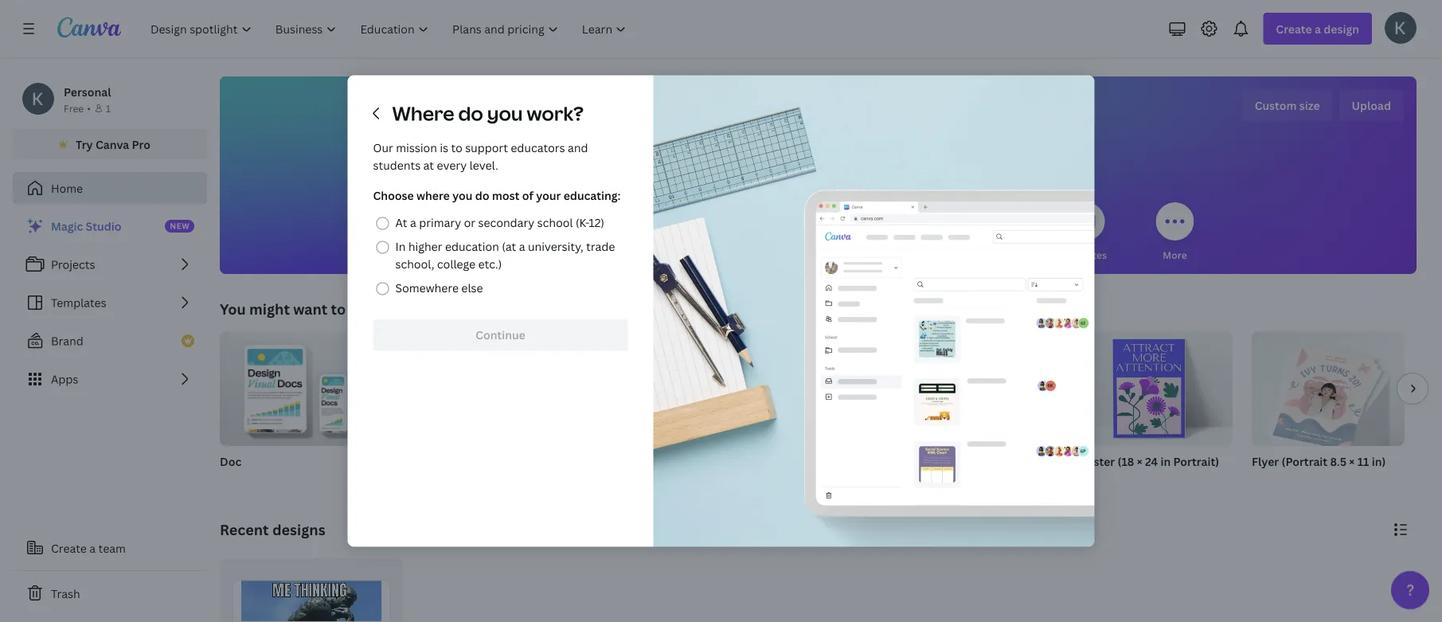 Task type: vqa. For each thing, say whether or not it's contained in the screenshot.
Victograms
no



Task type: locate. For each thing, give the bounding box(es) containing it.
0 vertical spatial a
[[410, 215, 416, 230]]

you for work?
[[487, 100, 523, 126]]

a inside "button"
[[89, 540, 96, 556]]

to left try...
[[331, 299, 346, 319]]

group for poster (18 × 24 in portrait)
[[1080, 331, 1233, 446]]

12)
[[589, 215, 604, 230]]

presentation (16:9) group
[[564, 331, 717, 489]]

school,
[[395, 256, 434, 272]]

websites
[[1065, 248, 1107, 261]]

for you button
[[442, 191, 481, 274]]

for you
[[444, 248, 479, 261]]

×
[[1137, 454, 1143, 469], [1349, 454, 1355, 469]]

personal
[[64, 84, 111, 99]]

0 horizontal spatial ×
[[1137, 454, 1143, 469]]

doc
[[220, 454, 241, 469]]

poster
[[1080, 454, 1115, 469]]

your
[[536, 188, 561, 203]]

media
[[819, 248, 848, 261]]

at
[[395, 215, 407, 230]]

somewhere
[[395, 280, 459, 295]]

new
[[170, 221, 190, 231]]

trash
[[51, 586, 80, 601]]

of
[[522, 188, 534, 203]]

flyer
[[1252, 454, 1279, 469]]

a right at
[[410, 215, 416, 230]]

you right will
[[763, 95, 811, 129]]

a for team
[[89, 540, 96, 556]]

0 horizontal spatial a
[[89, 540, 96, 556]]

try canva pro button
[[13, 129, 207, 159]]

4 group from the left
[[736, 331, 889, 446]]

templates link
[[13, 287, 207, 319]]

group for flyer (portrait 8.5 × 11 in)
[[1252, 331, 1405, 451]]

list
[[13, 210, 207, 395]]

a left team
[[89, 540, 96, 556]]

1 vertical spatial a
[[519, 239, 525, 254]]

at a primary or secondary school (k-12)
[[395, 215, 604, 230]]

5 group from the left
[[908, 331, 1061, 446]]

social media button
[[789, 191, 848, 274]]

24
[[1145, 454, 1158, 469]]

whiteboards
[[610, 248, 670, 261]]

× left 24
[[1137, 454, 1143, 469]]

1 vertical spatial do
[[475, 188, 489, 203]]

7 group from the left
[[1252, 331, 1405, 451]]

create a team button
[[13, 532, 207, 564]]

poster (18 × 24 in portrait)
[[1080, 454, 1219, 469]]

video group
[[736, 331, 889, 489]]

work?
[[527, 100, 584, 126]]

projects
[[51, 257, 95, 272]]

in
[[1161, 454, 1171, 469]]

a for primary
[[410, 215, 416, 230]]

you
[[763, 95, 811, 129], [487, 100, 523, 126], [452, 188, 473, 203], [462, 248, 479, 261]]

6 group from the left
[[1080, 331, 1233, 446]]

you for do
[[452, 188, 473, 203]]

3 group from the left
[[564, 331, 717, 446]]

0 horizontal spatial to
[[331, 299, 346, 319]]

(18
[[1118, 454, 1134, 469]]

etc.)
[[478, 256, 502, 272]]

video
[[736, 454, 767, 469]]

mission
[[396, 140, 437, 155]]

1 × from the left
[[1137, 454, 1143, 469]]

group for instagram post (square)
[[908, 331, 1061, 446]]

2 group from the left
[[392, 331, 545, 446]]

apps link
[[13, 363, 207, 395]]

group
[[220, 331, 373, 446], [392, 331, 545, 446], [564, 331, 717, 446], [736, 331, 889, 446], [908, 331, 1061, 446], [1080, 331, 1233, 446], [1252, 331, 1405, 451]]

flyer (portrait 8.5 × 11 in) group
[[1252, 331, 1405, 489]]

1 group from the left
[[220, 331, 373, 446]]

presentation (16:9)
[[564, 454, 667, 469]]

brand
[[51, 333, 83, 348]]

1 horizontal spatial a
[[410, 215, 416, 230]]

a right (at at the top
[[519, 239, 525, 254]]

presentation
[[564, 454, 634, 469]]

today?
[[903, 95, 992, 129]]

None search field
[[579, 148, 1057, 180]]

to inside our mission is to support educators and students at every level.
[[451, 140, 463, 155]]

do up support at the top
[[458, 100, 483, 126]]

in)
[[1372, 454, 1386, 469]]

option group
[[373, 211, 628, 300]]

social
[[789, 248, 817, 261]]

8.5
[[1330, 454, 1347, 469]]

what
[[644, 95, 712, 129]]

choose where you do most of your educating:
[[373, 188, 621, 203]]

2 × from the left
[[1349, 454, 1355, 469]]

magic studio
[[51, 219, 121, 234]]

where
[[392, 100, 454, 126]]

doc group
[[220, 331, 373, 489]]

social media
[[789, 248, 848, 261]]

1 horizontal spatial ×
[[1349, 454, 1355, 469]]

recent
[[220, 520, 269, 539]]

to
[[451, 140, 463, 155], [331, 299, 346, 319]]

do left most
[[475, 188, 489, 203]]

do
[[458, 100, 483, 126], [475, 188, 489, 203]]

university,
[[528, 239, 584, 254]]

top level navigation element
[[140, 13, 640, 45]]

home link
[[13, 172, 207, 204]]

brand link
[[13, 325, 207, 357]]

you might want to try...
[[220, 299, 380, 319]]

you right for
[[462, 248, 479, 261]]

print
[[963, 248, 986, 261]]

primary
[[419, 215, 461, 230]]

× left 11
[[1349, 454, 1355, 469]]

post
[[965, 454, 989, 469]]

you up or
[[452, 188, 473, 203]]

1 vertical spatial to
[[331, 299, 346, 319]]

0 vertical spatial to
[[451, 140, 463, 155]]

you inside "button"
[[462, 248, 479, 261]]

× inside poster (18 × 24 in portrait) group
[[1137, 454, 1143, 469]]

our
[[373, 140, 393, 155]]

you up support at the top
[[487, 100, 523, 126]]

(square)
[[992, 454, 1038, 469]]

create
[[51, 540, 87, 556]]

to right is
[[451, 140, 463, 155]]

1 horizontal spatial to
[[451, 140, 463, 155]]

2 vertical spatial a
[[89, 540, 96, 556]]

1
[[106, 102, 111, 115]]

2 horizontal spatial a
[[519, 239, 525, 254]]



Task type: describe. For each thing, give the bounding box(es) containing it.
canva
[[96, 137, 129, 152]]

portrait)
[[1174, 454, 1219, 469]]

to for want
[[331, 299, 346, 319]]

try
[[76, 137, 93, 152]]

might
[[249, 299, 290, 319]]

recent designs
[[220, 520, 325, 539]]

pro
[[132, 137, 150, 152]]

websites button
[[1065, 191, 1107, 274]]

educating:
[[564, 188, 621, 203]]

in higher education (at a university, trade school, college etc.)
[[395, 239, 615, 272]]

secondary
[[478, 215, 535, 230]]

products
[[988, 248, 1030, 261]]

print products button
[[963, 191, 1030, 274]]

(k-
[[576, 215, 589, 230]]

create a team
[[51, 540, 126, 556]]

group for presentation (16:9)
[[564, 331, 717, 446]]

option group containing at a primary or secondary school (k-12)
[[373, 211, 628, 300]]

videos button
[[888, 191, 927, 274]]

more
[[1163, 248, 1187, 261]]

instagram post (square) group
[[908, 331, 1061, 489]]

educators
[[511, 140, 565, 155]]

poster (18 × 24 in portrait) group
[[1080, 331, 1233, 489]]

you for design
[[763, 95, 811, 129]]

team
[[98, 540, 126, 556]]

(at
[[502, 239, 516, 254]]

group for doc
[[220, 331, 373, 446]]

what will you design today?
[[644, 95, 992, 129]]

presentations button
[[697, 191, 761, 274]]

apps
[[51, 372, 78, 387]]

most
[[492, 188, 520, 203]]

print products
[[963, 248, 1030, 261]]

education
[[445, 239, 499, 254]]

(portrait
[[1282, 454, 1328, 469]]

continue
[[476, 327, 526, 342]]

school
[[537, 215, 573, 230]]

where
[[417, 188, 450, 203]]

•
[[87, 102, 91, 115]]

college
[[437, 256, 476, 272]]

you
[[220, 299, 246, 319]]

videos
[[892, 248, 923, 261]]

a inside in higher education (at a university, trade school, college etc.)
[[519, 239, 525, 254]]

where do you work?
[[392, 100, 584, 126]]

our mission is to support educators and students at every level.
[[373, 140, 588, 173]]

× inside flyer (portrait 8.5 × 11 in) group
[[1349, 454, 1355, 469]]

instagram post (square)
[[908, 454, 1038, 469]]

every
[[437, 158, 467, 173]]

11
[[1358, 454, 1369, 469]]

group for video
[[736, 331, 889, 446]]

trade
[[586, 239, 615, 254]]

or
[[464, 215, 476, 230]]

presentations
[[697, 248, 761, 261]]

trash link
[[13, 577, 207, 609]]

docs
[[539, 248, 562, 261]]

try...
[[349, 299, 380, 319]]

list containing magic studio
[[13, 210, 207, 395]]

and
[[568, 140, 588, 155]]

higher
[[408, 239, 442, 254]]

home
[[51, 180, 83, 196]]

projects link
[[13, 248, 207, 280]]

instagram
[[908, 454, 962, 469]]

free •
[[64, 102, 91, 115]]

at
[[423, 158, 434, 173]]

else
[[461, 280, 483, 295]]

students
[[373, 158, 421, 173]]

magic
[[51, 219, 83, 234]]

to for is
[[451, 140, 463, 155]]

level.
[[470, 158, 498, 173]]

want
[[293, 299, 328, 319]]

templates
[[51, 295, 106, 310]]

in
[[395, 239, 406, 254]]

design
[[816, 95, 897, 129]]

more button
[[1156, 191, 1194, 274]]

for
[[444, 248, 459, 261]]

continue button
[[373, 319, 628, 351]]

0 vertical spatial do
[[458, 100, 483, 126]]

is
[[440, 140, 448, 155]]

whiteboards button
[[610, 191, 670, 274]]

choose
[[373, 188, 414, 203]]

designs
[[272, 520, 325, 539]]



